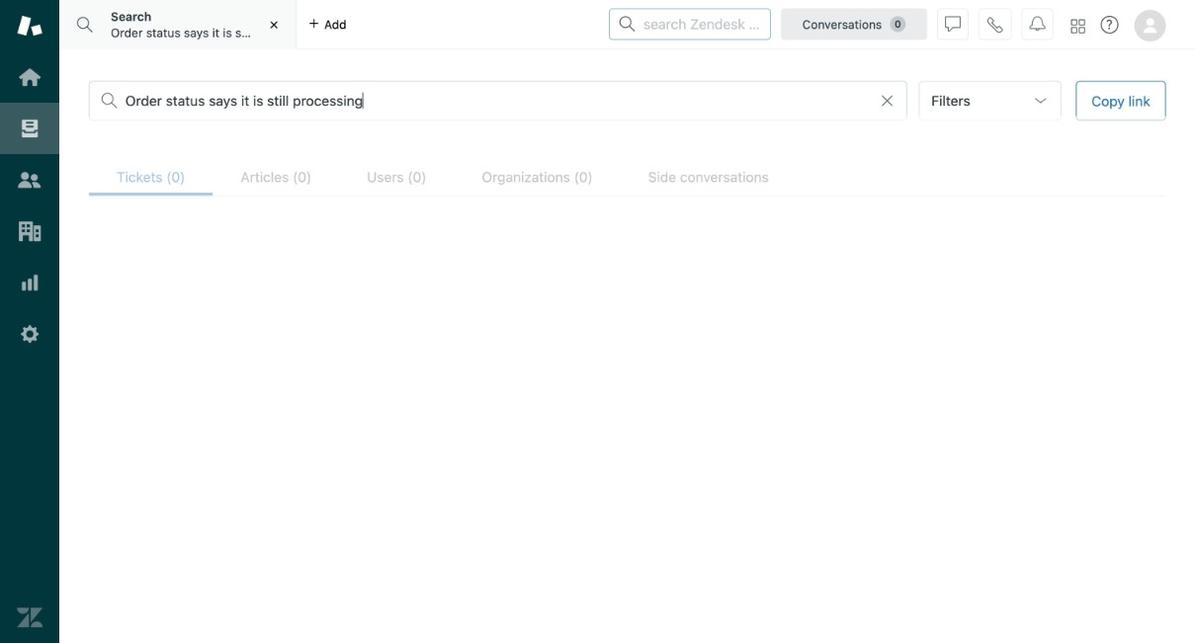 Task type: describe. For each thing, give the bounding box(es) containing it.
Search: text field
[[125, 92, 894, 110]]

main element
[[0, 0, 59, 644]]

zendesk products image
[[1071, 19, 1085, 33]]

customers image
[[17, 167, 43, 193]]

notifications image
[[1030, 16, 1045, 32]]

views image
[[17, 116, 43, 141]]

get started image
[[17, 64, 43, 90]]

clear search image
[[879, 93, 895, 109]]

organizations image
[[17, 218, 43, 244]]



Task type: vqa. For each thing, say whether or not it's contained in the screenshot.
SEARCH: text box
yes



Task type: locate. For each thing, give the bounding box(es) containing it.
button displays agent's chat status as invisible. image
[[945, 16, 961, 32]]

tab
[[59, 0, 319, 49], [89, 157, 213, 196], [213, 157, 339, 196], [339, 157, 454, 196], [454, 157, 621, 196], [621, 157, 797, 196]]

close image
[[264, 15, 284, 35]]

tabs tab list
[[59, 0, 697, 49]]

get help image
[[1101, 16, 1119, 34]]

reporting image
[[17, 270, 43, 296]]

zendesk support image
[[17, 13, 43, 39]]

tab list
[[89, 157, 1166, 196]]

zendesk image
[[17, 605, 43, 631]]

admin image
[[17, 321, 43, 347]]



